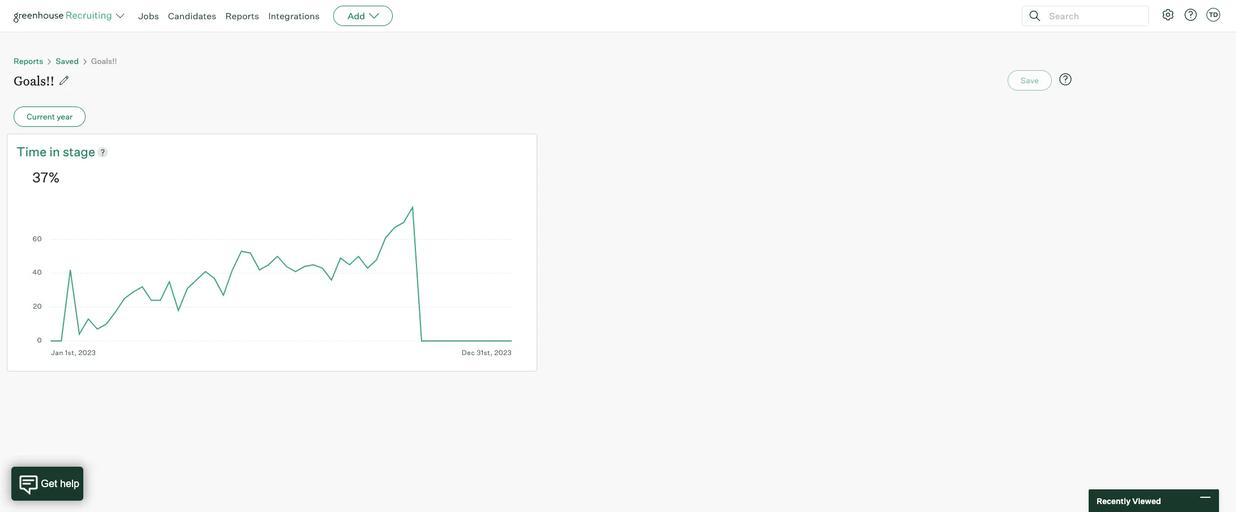 Task type: vqa. For each thing, say whether or not it's contained in the screenshot.
Edit
no



Task type: describe. For each thing, give the bounding box(es) containing it.
td button
[[1205, 6, 1223, 24]]

in
[[49, 144, 60, 159]]

time
[[16, 144, 47, 159]]

reports for the right the "reports" link
[[225, 10, 259, 22]]

greenhouse recruiting image
[[14, 9, 116, 23]]

year
[[57, 112, 73, 121]]

recently
[[1097, 496, 1131, 506]]

1 horizontal spatial reports link
[[225, 10, 259, 22]]

37%
[[32, 169, 60, 186]]

0 horizontal spatial reports link
[[14, 56, 43, 66]]

time in
[[16, 144, 63, 159]]

jobs link
[[138, 10, 159, 22]]

current year button
[[14, 107, 86, 127]]

goals!! link
[[91, 56, 117, 66]]



Task type: locate. For each thing, give the bounding box(es) containing it.
edit image
[[58, 75, 70, 86]]

td
[[1210, 11, 1219, 19]]

add button
[[334, 6, 393, 26]]

configure image
[[1162, 8, 1176, 22]]

reports link right the 'candidates' link
[[225, 10, 259, 22]]

reports for the leftmost the "reports" link
[[14, 56, 43, 66]]

faq image
[[1059, 73, 1073, 86]]

1 vertical spatial goals!!
[[14, 72, 54, 89]]

add
[[348, 10, 365, 22]]

1 vertical spatial reports link
[[14, 56, 43, 66]]

reports link left saved
[[14, 56, 43, 66]]

reports link
[[225, 10, 259, 22], [14, 56, 43, 66]]

1 horizontal spatial goals!!
[[91, 56, 117, 66]]

in link
[[49, 143, 63, 161]]

xychart image
[[32, 204, 512, 357]]

time link
[[16, 143, 49, 161]]

goals!!
[[91, 56, 117, 66], [14, 72, 54, 89]]

candidates
[[168, 10, 216, 22]]

reports
[[225, 10, 259, 22], [14, 56, 43, 66]]

stage link
[[63, 143, 95, 161]]

goals!! right saved
[[91, 56, 117, 66]]

current year
[[27, 112, 73, 121]]

0 horizontal spatial reports
[[14, 56, 43, 66]]

recently viewed
[[1097, 496, 1162, 506]]

0 vertical spatial goals!!
[[91, 56, 117, 66]]

goals!! left edit image
[[14, 72, 54, 89]]

integrations link
[[268, 10, 320, 22]]

saved link
[[56, 56, 79, 66]]

reports right the 'candidates' link
[[225, 10, 259, 22]]

integrations
[[268, 10, 320, 22]]

reports left saved
[[14, 56, 43, 66]]

viewed
[[1133, 496, 1162, 506]]

0 vertical spatial reports link
[[225, 10, 259, 22]]

current
[[27, 112, 55, 121]]

1 horizontal spatial reports
[[225, 10, 259, 22]]

td button
[[1207, 8, 1221, 22]]

candidates link
[[168, 10, 216, 22]]

jobs
[[138, 10, 159, 22]]

1 vertical spatial reports
[[14, 56, 43, 66]]

saved
[[56, 56, 79, 66]]

stage
[[63, 144, 95, 159]]

0 horizontal spatial goals!!
[[14, 72, 54, 89]]

Search text field
[[1047, 8, 1139, 24]]

0 vertical spatial reports
[[225, 10, 259, 22]]



